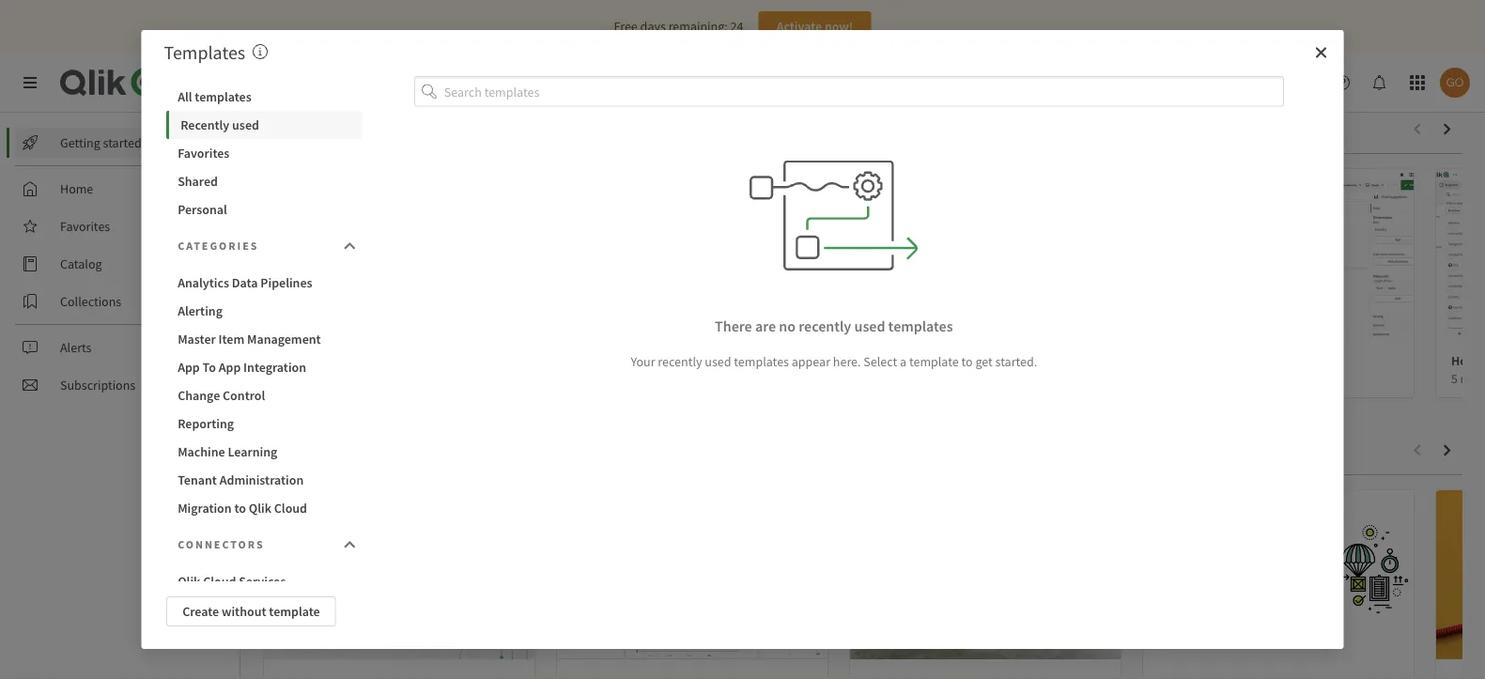 Task type: vqa. For each thing, say whether or not it's contained in the screenshot.
1st Push,
no



Task type: locate. For each thing, give the bounding box(es) containing it.
0 horizontal spatial 5
[[865, 371, 872, 387]]

Search text field
[[770, 67, 1069, 98]]

searchbar element
[[740, 67, 1069, 98]]

used right into
[[705, 353, 732, 370]]

i right a
[[911, 352, 915, 369]]

0 horizontal spatial to
[[234, 500, 246, 517]]

analytics data pipelines button
[[166, 269, 363, 297]]

1 do from the left
[[307, 352, 322, 369]]

your recently used templates appear here. select a template to get started.
[[631, 353, 1038, 370]]

your
[[631, 353, 655, 370]]

minutes
[[288, 371, 332, 387], [874, 371, 918, 387]]

minutes inside how do i define data associations? 5 minutes
[[874, 371, 918, 387]]

ask insight advisor button
[[1080, 68, 1226, 98]]

to down tenant administration
[[234, 500, 246, 517]]

0 horizontal spatial i
[[325, 352, 328, 369]]

getting started link
[[15, 128, 226, 158]]

how
[[279, 352, 305, 369], [572, 352, 598, 369], [865, 352, 891, 369], [1452, 352, 1478, 369]]

2 horizontal spatial do
[[894, 352, 908, 369]]

1 horizontal spatial recently
[[799, 317, 852, 336]]

app left to
[[178, 359, 200, 376]]

2 do from the left
[[601, 352, 615, 369]]

1 vertical spatial analytics
[[178, 274, 229, 291]]

templates
[[195, 88, 252, 105], [889, 317, 953, 336], [734, 353, 789, 370]]

1 vertical spatial recently
[[658, 353, 702, 370]]

0 vertical spatial to
[[962, 353, 973, 370]]

0 horizontal spatial data
[[652, 352, 677, 369]]

data
[[232, 274, 258, 291]]

i
[[325, 352, 328, 369], [618, 352, 622, 369], [911, 352, 915, 369]]

change control
[[178, 387, 265, 404]]

minutes down a
[[874, 371, 918, 387]]

3 i from the left
[[911, 352, 915, 369]]

demo app - sap procurement image
[[850, 491, 1121, 660]]

d
[[1480, 352, 1486, 369]]

do left define
[[894, 352, 908, 369]]

0 vertical spatial recently
[[799, 317, 852, 336]]

0 horizontal spatial app
[[178, 359, 200, 376]]

used down all templates button
[[232, 117, 259, 133]]

0 vertical spatial analytics
[[185, 71, 256, 94]]

data inside how do i define data associations? 5 minutes
[[956, 352, 981, 369]]

data right define
[[956, 352, 981, 369]]

there
[[715, 317, 752, 336]]

1 horizontal spatial to
[[962, 353, 973, 370]]

templates inside button
[[195, 88, 252, 105]]

1 horizontal spatial cloud
[[274, 500, 307, 517]]

template right a
[[910, 353, 959, 370]]

0 vertical spatial qlik
[[249, 500, 272, 517]]

2 minutes from the left
[[874, 371, 918, 387]]

analytics down templates
[[185, 71, 256, 94]]

0 horizontal spatial app?
[[386, 352, 413, 369]]

1 vertical spatial template
[[269, 603, 320, 620]]

an
[[369, 352, 383, 369], [705, 352, 719, 369]]

cloud
[[274, 500, 307, 517], [203, 573, 236, 590]]

do left load
[[601, 352, 615, 369]]

an inside how do i create an app? 3 minutes
[[369, 352, 383, 369]]

analytics up alerting
[[178, 274, 229, 291]]

recently up your recently used templates appear here. select a template to get started.
[[799, 317, 852, 336]]

templates up recently used
[[195, 88, 252, 105]]

qlik up "create"
[[178, 573, 201, 590]]

tenant administration button
[[166, 466, 363, 494]]

1 horizontal spatial template
[[910, 353, 959, 370]]

favorites inside the favorites button
[[178, 145, 230, 162]]

used
[[232, 117, 259, 133], [855, 317, 886, 336], [705, 353, 732, 370]]

a
[[900, 353, 907, 370]]

0 vertical spatial templates
[[195, 88, 252, 105]]

4 how from the left
[[1452, 352, 1478, 369]]

5
[[865, 371, 872, 387], [1452, 371, 1458, 387]]

template down qlik cloud services button
[[269, 603, 320, 620]]

migration to qlik cloud
[[178, 500, 307, 517]]

0 horizontal spatial favorites
[[60, 218, 110, 235]]

data for associations?
[[956, 352, 981, 369]]

create
[[331, 352, 366, 369]]

associations?
[[984, 352, 1059, 369]]

favorites down recently in the top left of the page
[[178, 145, 230, 162]]

0 horizontal spatial qlik
[[178, 573, 201, 590]]

do inside how do i create an app? 3 minutes
[[307, 352, 322, 369]]

qlik inside qlik cloud services button
[[178, 573, 201, 590]]

1 horizontal spatial minutes
[[874, 371, 918, 387]]

1 vertical spatial qlik
[[178, 573, 201, 590]]

load
[[624, 352, 649, 369]]

do
[[307, 352, 322, 369], [601, 352, 615, 369], [894, 352, 908, 369]]

personal
[[178, 201, 227, 218]]

demo app - helpdesk management image
[[1437, 491, 1486, 660]]

i for define
[[911, 352, 915, 369]]

1 5 from the left
[[865, 371, 872, 387]]

i inside how do i define data associations? 5 minutes
[[911, 352, 915, 369]]

recently used templates image
[[750, 160, 919, 271]]

1 horizontal spatial used
[[705, 353, 732, 370]]

0 horizontal spatial templates
[[195, 88, 252, 105]]

main content containing how do i create an app?
[[241, 105, 1486, 679]]

3 do from the left
[[894, 352, 908, 369]]

1 vertical spatial services
[[239, 573, 286, 590]]

insight
[[1134, 74, 1173, 91]]

used up select
[[855, 317, 886, 336]]

home
[[60, 180, 93, 197]]

do inside how do i define data associations? 5 minutes
[[894, 352, 908, 369]]

1 horizontal spatial an
[[705, 352, 719, 369]]

template
[[910, 353, 959, 370], [269, 603, 320, 620]]

demo app - visualization showcase image
[[264, 491, 535, 660]]

data left into
[[652, 352, 677, 369]]

alerting
[[178, 303, 223, 319]]

how inside how do i define data associations? 5 minutes
[[865, 352, 891, 369]]

how left load
[[572, 352, 598, 369]]

subscriptions
[[60, 377, 136, 394]]

shared
[[178, 173, 218, 190]]

categories
[[178, 239, 259, 253]]

recently right your
[[658, 353, 702, 370]]

services down templates are pre-built automations that help you automate common business workflows. get started by selecting one of the pre-built templates or choose the blank canvas to build an automation from scratch. tooltip
[[260, 71, 325, 94]]

app?
[[386, 352, 413, 369], [722, 352, 749, 369]]

an right into
[[705, 352, 719, 369]]

1 vertical spatial favorites
[[60, 218, 110, 235]]

how for how do i define data associations? 5 minutes
[[865, 352, 891, 369]]

to
[[203, 359, 216, 376]]

app? right the create
[[386, 352, 413, 369]]

how inside how do i create an app? 3 minutes
[[279, 352, 305, 369]]

to
[[962, 353, 973, 370], [234, 500, 246, 517]]

0 horizontal spatial template
[[269, 603, 320, 620]]

2 vertical spatial templates
[[734, 353, 789, 370]]

3
[[279, 371, 285, 387]]

how left d
[[1452, 352, 1478, 369]]

app
[[178, 359, 200, 376], [219, 359, 241, 376]]

1 horizontal spatial do
[[601, 352, 615, 369]]

analytics
[[185, 71, 256, 94], [178, 274, 229, 291]]

2 horizontal spatial i
[[911, 352, 915, 369]]

0 horizontal spatial minutes
[[288, 371, 332, 387]]

qlik cloud services button
[[166, 568, 363, 596]]

i for create
[[325, 352, 328, 369]]

administration
[[220, 472, 304, 489]]

1 horizontal spatial i
[[618, 352, 622, 369]]

2 i from the left
[[618, 352, 622, 369]]

1 horizontal spatial app?
[[722, 352, 749, 369]]

to inside button
[[234, 500, 246, 517]]

main content
[[241, 105, 1486, 679]]

do for define
[[894, 352, 908, 369]]

catalog
[[60, 256, 102, 273]]

3 how from the left
[[865, 352, 891, 369]]

no
[[779, 317, 796, 336]]

1 horizontal spatial data
[[956, 352, 981, 369]]

1 horizontal spatial qlik
[[249, 500, 272, 517]]

minutes inside how do i create an app? 3 minutes
[[288, 371, 332, 387]]

all templates button
[[166, 83, 363, 111]]

1 an from the left
[[369, 352, 383, 369]]

how for how do i load data into an app?
[[572, 352, 598, 369]]

2 how from the left
[[572, 352, 598, 369]]

do left the create
[[307, 352, 322, 369]]

1 vertical spatial used
[[855, 317, 886, 336]]

0 vertical spatial template
[[910, 353, 959, 370]]

demo app - beginner's tutorial image
[[557, 491, 828, 660]]

1 app? from the left
[[386, 352, 413, 369]]

templates down are
[[734, 353, 789, 370]]

ask insight advisor
[[1111, 74, 1218, 91]]

master item management button
[[166, 325, 363, 353]]

app? down there at top
[[722, 352, 749, 369]]

cloud down tenant administration button
[[274, 500, 307, 517]]

analytics for analytics data pipelines
[[178, 274, 229, 291]]

0 horizontal spatial used
[[232, 117, 259, 133]]

master
[[178, 331, 216, 348]]

1 horizontal spatial app
[[219, 359, 241, 376]]

how do i define data associations? 5 minutes
[[865, 352, 1059, 387]]

2 horizontal spatial used
[[855, 317, 886, 336]]

i for load
[[618, 352, 622, 369]]

learning
[[228, 444, 278, 460]]

1 how from the left
[[279, 352, 305, 369]]

1 vertical spatial to
[[234, 500, 246, 517]]

do for load
[[601, 352, 615, 369]]

1 vertical spatial templates
[[889, 317, 953, 336]]

0 horizontal spatial cloud
[[203, 573, 236, 590]]

shared button
[[166, 167, 363, 195]]

5 inside how do i define data associations? 5 minutes
[[865, 371, 872, 387]]

to left get
[[962, 353, 973, 370]]

1 i from the left
[[325, 352, 328, 369]]

1 data from the left
[[652, 352, 677, 369]]

app right to
[[219, 359, 241, 376]]

i left load
[[618, 352, 622, 369]]

1 vertical spatial cloud
[[203, 573, 236, 590]]

cloud up "create"
[[203, 573, 236, 590]]

here.
[[833, 353, 861, 370]]

0 horizontal spatial an
[[369, 352, 383, 369]]

5 left minu
[[1452, 371, 1458, 387]]

integration
[[243, 359, 306, 376]]

5 inside how d 5 minu
[[1452, 371, 1458, 387]]

0 horizontal spatial do
[[307, 352, 322, 369]]

2 app? from the left
[[722, 352, 749, 369]]

all templates
[[178, 88, 252, 105]]

reporting
[[178, 415, 234, 432]]

getting
[[60, 134, 100, 151]]

now!
[[825, 18, 853, 35]]

how up 3
[[279, 352, 305, 369]]

i left the create
[[325, 352, 328, 369]]

how inside how d 5 minu
[[1452, 352, 1478, 369]]

1 horizontal spatial favorites
[[178, 145, 230, 162]]

there are no recently used templates
[[715, 317, 953, 336]]

how do i create an app? image
[[264, 169, 535, 338]]

qlik down 'administration'
[[249, 500, 272, 517]]

templates up define
[[889, 317, 953, 336]]

1 horizontal spatial 5
[[1452, 371, 1458, 387]]

qlik
[[249, 500, 272, 517], [178, 573, 201, 590]]

0 vertical spatial favorites
[[178, 145, 230, 162]]

i inside how do i create an app? 3 minutes
[[325, 352, 328, 369]]

services up create without template
[[239, 573, 286, 590]]

2 5 from the left
[[1452, 371, 1458, 387]]

connectors
[[178, 537, 265, 552]]

app? inside how do i create an app? 3 minutes
[[386, 352, 413, 369]]

analytics services element
[[185, 71, 325, 94]]

how do i load data into an app? image
[[557, 169, 828, 338]]

analytics inside button
[[178, 274, 229, 291]]

minutes right 3
[[288, 371, 332, 387]]

qlik inside migration to qlik cloud button
[[249, 500, 272, 517]]

an right the create
[[369, 352, 383, 369]]

0 vertical spatial used
[[232, 117, 259, 133]]

without
[[222, 603, 266, 620]]

favorites up catalog
[[60, 218, 110, 235]]

services
[[260, 71, 325, 94], [239, 573, 286, 590]]

1 horizontal spatial templates
[[734, 353, 789, 370]]

1 minutes from the left
[[288, 371, 332, 387]]

5 down select
[[865, 371, 872, 387]]

services inside qlik cloud services button
[[239, 573, 286, 590]]

how left a
[[865, 352, 891, 369]]

ask
[[1111, 74, 1131, 91]]

2 data from the left
[[956, 352, 981, 369]]



Task type: describe. For each thing, give the bounding box(es) containing it.
pipelines
[[261, 274, 313, 291]]

collections link
[[15, 287, 226, 317]]

define
[[917, 352, 953, 369]]

how do i load data into an app?
[[572, 352, 749, 369]]

alerts
[[60, 339, 92, 356]]

how do i create an app? element
[[279, 352, 413, 369]]

recently used button
[[166, 111, 363, 139]]

master item management
[[178, 331, 321, 348]]

activate
[[777, 18, 822, 35]]

templates
[[164, 41, 245, 64]]

migration to qlik cloud button
[[166, 494, 363, 522]]

used inside recently used button
[[232, 117, 259, 133]]

collections
[[60, 293, 121, 310]]

create without template
[[182, 603, 320, 620]]

advisor
[[1175, 74, 1218, 91]]

recently
[[181, 117, 230, 133]]

analytics data pipelines
[[178, 274, 313, 291]]

2 app from the left
[[219, 359, 241, 376]]

alerts link
[[15, 333, 226, 363]]

how d 5 minu
[[1452, 352, 1486, 387]]

2 horizontal spatial templates
[[889, 317, 953, 336]]

getting started
[[60, 134, 142, 151]]

favorites link
[[15, 211, 226, 241]]

catalog link
[[15, 249, 226, 279]]

reporting button
[[166, 410, 363, 438]]

app to app integration
[[178, 359, 306, 376]]

recently used
[[181, 117, 259, 133]]

free days remaining: 24
[[614, 18, 744, 35]]

appear
[[792, 353, 831, 370]]

free
[[614, 18, 638, 35]]

remaining:
[[669, 18, 728, 35]]

activate now! link
[[759, 11, 871, 41]]

how do i define data associations? image
[[850, 169, 1121, 338]]

analytics for analytics services
[[185, 71, 256, 94]]

categories button
[[166, 227, 363, 265]]

24
[[731, 18, 744, 35]]

navigation pane element
[[0, 120, 240, 408]]

template inside button
[[269, 603, 320, 620]]

data for into
[[652, 352, 677, 369]]

alerting button
[[166, 297, 363, 325]]

2 an from the left
[[705, 352, 719, 369]]

are
[[755, 317, 776, 336]]

activate now!
[[777, 18, 853, 35]]

0 horizontal spatial recently
[[658, 353, 702, 370]]

analytics services
[[185, 71, 325, 94]]

started
[[103, 134, 142, 151]]

templates are pre-built automations that help you automate common business workflows. get started by selecting one of the pre-built templates or choose the blank canvas to build an automation from scratch. image
[[253, 44, 268, 59]]

favorites button
[[166, 139, 363, 167]]

machine
[[178, 444, 225, 460]]

personal button
[[166, 195, 363, 224]]

machine learning
[[178, 444, 278, 460]]

create without template button
[[166, 597, 336, 627]]

2 vertical spatial used
[[705, 353, 732, 370]]

do for create
[[307, 352, 322, 369]]

migration
[[178, 500, 232, 517]]

management
[[247, 331, 321, 348]]

tenant
[[178, 472, 217, 489]]

how do i load data into an app? element
[[572, 352, 749, 369]]

qlik cloud services
[[178, 573, 286, 590]]

how do i create a visualization? image
[[1144, 169, 1414, 338]]

select
[[864, 353, 898, 370]]

connectors button
[[166, 526, 363, 564]]

get
[[976, 353, 993, 370]]

how do i define data associations? element
[[865, 352, 1059, 369]]

0 vertical spatial services
[[260, 71, 325, 94]]

templates are pre-built automations that help you automate common business workflows. get started by selecting one of the pre-built templates or choose the blank canvas to build an automation from scratch. tooltip
[[253, 41, 268, 64]]

machine learning button
[[166, 438, 363, 466]]

started.
[[996, 353, 1038, 370]]

how do i use the chart suggestions toggle? image
[[1437, 169, 1486, 338]]

favorites inside favorites link
[[60, 218, 110, 235]]

tenant administration
[[178, 472, 304, 489]]

change
[[178, 387, 220, 404]]

item
[[218, 331, 245, 348]]

control
[[223, 387, 265, 404]]

change control button
[[166, 382, 363, 410]]

0 vertical spatial cloud
[[274, 500, 307, 517]]

how for how d 5 minu
[[1452, 352, 1478, 369]]

how for how do i create an app? 3 minutes
[[279, 352, 305, 369]]

home link
[[15, 174, 226, 204]]

minu
[[1461, 371, 1486, 387]]

1 app from the left
[[178, 359, 200, 376]]

close sidebar menu image
[[23, 75, 38, 90]]

close image
[[1314, 45, 1329, 60]]

app to app integration button
[[166, 353, 363, 382]]

how do i use the chart suggestions toggle? element
[[1452, 352, 1486, 369]]

into
[[680, 352, 702, 369]]

create
[[182, 603, 219, 620]]

how do i create an app? 3 minutes
[[279, 352, 413, 387]]

minutes for create
[[288, 371, 332, 387]]

all
[[178, 88, 192, 105]]

demo app - order-to-cash analytics image
[[1144, 491, 1414, 660]]

Search templates text field
[[444, 76, 1284, 107]]

minutes for define
[[874, 371, 918, 387]]

days
[[640, 18, 666, 35]]



